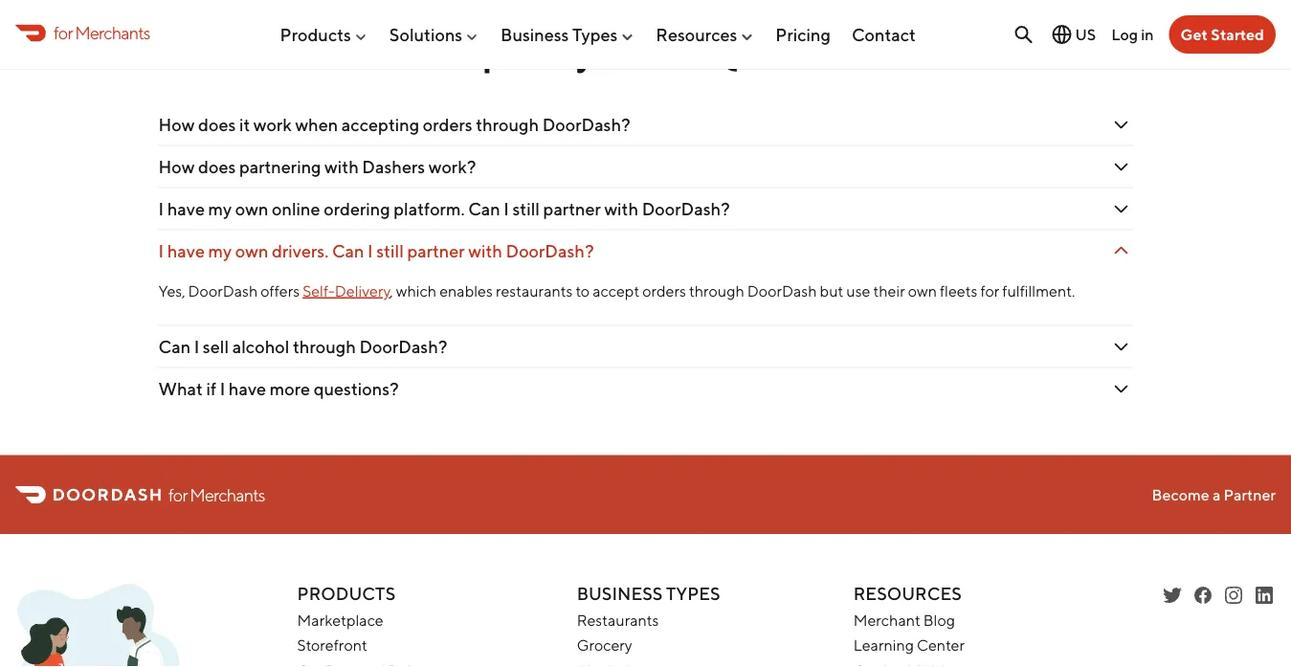 Task type: describe. For each thing, give the bounding box(es) containing it.
restaurants
[[577, 611, 659, 629]]

drivers.
[[272, 240, 329, 261]]

merchant
[[854, 611, 921, 629]]

how does it work when accepting orders through doordash?
[[158, 114, 631, 135]]

how for how does partnering with dashers work?
[[158, 156, 195, 177]]

own for online
[[235, 198, 268, 219]]

frequently
[[417, 33, 594, 73]]

1 horizontal spatial for
[[169, 484, 187, 505]]

my for online
[[208, 198, 232, 219]]

1 vertical spatial merchants
[[190, 484, 265, 505]]

learning
[[854, 636, 914, 654]]

0 vertical spatial business types
[[501, 24, 618, 45]]

ordering
[[324, 198, 390, 219]]

own for drivers.
[[235, 240, 268, 261]]

pricing
[[776, 24, 831, 45]]

0 vertical spatial with
[[325, 156, 359, 177]]

become a partner link
[[1152, 485, 1276, 504]]

twitter link
[[1161, 584, 1184, 607]]

blog
[[924, 611, 956, 629]]

delivery
[[335, 282, 390, 300]]

self-
[[303, 282, 335, 300]]

what
[[158, 378, 203, 399]]

alcohol
[[232, 336, 290, 357]]

log in
[[1112, 25, 1154, 43]]

platform.
[[394, 198, 465, 219]]

offers
[[261, 282, 300, 300]]

it
[[239, 114, 250, 135]]

questions?
[[314, 378, 399, 399]]

instagram link
[[1223, 584, 1246, 607]]

business types link
[[501, 16, 635, 52]]

facebook link
[[1192, 584, 1215, 607]]

1 vertical spatial business types
[[577, 584, 721, 604]]

1 vertical spatial business
[[577, 584, 663, 604]]

doordash for merchants image
[[15, 584, 180, 667]]

get
[[1181, 25, 1208, 44]]

1 vertical spatial with
[[605, 198, 639, 219]]

have for i have my own drivers. can i still partner with doordash?
[[167, 240, 205, 261]]

can i sell alcohol through doordash?
[[158, 336, 448, 357]]

2 horizontal spatial for
[[981, 282, 1000, 300]]

started
[[1211, 25, 1265, 44]]

get started
[[1181, 25, 1265, 44]]

us
[[1076, 25, 1096, 44]]

fleets
[[940, 282, 978, 300]]

center
[[917, 636, 965, 654]]

their
[[874, 282, 905, 300]]

pricing link
[[776, 16, 831, 52]]

1 horizontal spatial resources
[[854, 584, 962, 604]]

accepting
[[342, 114, 419, 135]]

0 vertical spatial business
[[501, 24, 569, 45]]

work?
[[429, 156, 476, 177]]

products link
[[280, 16, 369, 52]]

what if i have more questions?
[[158, 378, 399, 399]]

online
[[272, 198, 320, 219]]

,
[[390, 282, 393, 300]]

which
[[396, 282, 437, 300]]

log
[[1112, 25, 1138, 43]]

0 horizontal spatial orders
[[423, 114, 473, 135]]

1 horizontal spatial still
[[513, 198, 540, 219]]

dashers
[[362, 156, 425, 177]]

merchant blog link
[[854, 611, 956, 629]]

facebook image
[[1192, 584, 1215, 607]]

1 horizontal spatial types
[[666, 584, 721, 604]]

resources link
[[656, 16, 755, 52]]

0 vertical spatial products
[[280, 24, 351, 45]]

merchant blog learning center
[[854, 611, 965, 654]]

self-delivery link
[[303, 282, 390, 300]]

how does partnering with dashers work?
[[158, 156, 476, 177]]

contact link
[[852, 16, 916, 52]]

contact
[[852, 24, 916, 45]]

questions
[[709, 33, 875, 73]]

if
[[206, 378, 216, 399]]

restaurants link
[[577, 611, 659, 629]]

yes, doordash offers self-delivery , which enables restaurants to accept orders through doordash but use their own fleets for fulfillment.
[[158, 282, 1076, 300]]

solutions
[[390, 24, 463, 45]]

get started button
[[1170, 15, 1276, 54]]

0 vertical spatial resources
[[656, 24, 738, 45]]

learning center link
[[854, 636, 965, 654]]

2 vertical spatial with
[[468, 240, 503, 261]]

0 horizontal spatial for
[[54, 22, 72, 43]]

marketplace storefront
[[297, 611, 384, 654]]



Task type: locate. For each thing, give the bounding box(es) containing it.
i have my own online ordering platform. can i still partner with doordash?
[[158, 198, 730, 219]]

1 horizontal spatial can
[[332, 240, 364, 261]]

can left sell
[[158, 336, 191, 357]]

0 vertical spatial for
[[54, 22, 72, 43]]

i have my own drivers. can i still partner with doordash?
[[158, 240, 594, 261]]

0 vertical spatial can
[[468, 198, 500, 219]]

1 horizontal spatial for merchants
[[169, 484, 265, 505]]

use
[[847, 282, 871, 300]]

does for it
[[198, 114, 236, 135]]

partner down platform. at the top of the page
[[407, 240, 465, 261]]

1 does from the top
[[198, 114, 236, 135]]

instagram image
[[1223, 584, 1246, 607]]

but
[[820, 282, 844, 300]]

a
[[1213, 485, 1221, 504]]

2 horizontal spatial through
[[689, 282, 745, 300]]

types
[[573, 24, 618, 45], [666, 584, 721, 604]]

when
[[295, 114, 338, 135]]

0 vertical spatial how
[[158, 114, 195, 135]]

partner
[[543, 198, 601, 219], [407, 240, 465, 261]]

1 vertical spatial resources
[[854, 584, 962, 604]]

0 horizontal spatial resources
[[656, 24, 738, 45]]

chevron down image for what if i have more questions?
[[1110, 377, 1133, 400]]

with up yes, doordash offers self-delivery , which enables restaurants to accept orders through doordash but use their own fleets for fulfillment. at the top
[[605, 198, 639, 219]]

enables
[[440, 282, 493, 300]]

1 how from the top
[[158, 114, 195, 135]]

marketplace link
[[297, 611, 384, 629]]

0 horizontal spatial for merchants
[[54, 22, 150, 43]]

1 vertical spatial through
[[689, 282, 745, 300]]

through
[[476, 114, 539, 135], [689, 282, 745, 300], [293, 336, 356, 357]]

0 horizontal spatial doordash
[[188, 282, 258, 300]]

solutions link
[[390, 16, 480, 52]]

2 horizontal spatial with
[[605, 198, 639, 219]]

orders up work?
[[423, 114, 473, 135]]

can
[[468, 198, 500, 219], [332, 240, 364, 261], [158, 336, 191, 357]]

2 how from the top
[[158, 156, 195, 177]]

resources
[[656, 24, 738, 45], [854, 584, 962, 604]]

storefront link
[[297, 636, 367, 654]]

can down work?
[[468, 198, 500, 219]]

how for how does it work when accepting orders through doordash?
[[158, 114, 195, 135]]

linkedin link
[[1253, 584, 1276, 607]]

chevron down image for how does partnering with dashers work?
[[1110, 155, 1133, 178]]

0 vertical spatial merchants
[[75, 22, 150, 43]]

0 horizontal spatial can
[[158, 336, 191, 357]]

more
[[270, 378, 310, 399]]

0 vertical spatial my
[[208, 198, 232, 219]]

0 horizontal spatial partner
[[407, 240, 465, 261]]

work
[[254, 114, 292, 135]]

1 vertical spatial for merchants
[[169, 484, 265, 505]]

my left drivers.
[[208, 240, 232, 261]]

with up enables
[[468, 240, 503, 261]]

chevron down image for how does it work when accepting orders through doordash?
[[1110, 113, 1133, 136]]

twitter image
[[1161, 584, 1184, 607]]

1 vertical spatial does
[[198, 156, 236, 177]]

accept
[[593, 282, 640, 300]]

partner up to
[[543, 198, 601, 219]]

0 vertical spatial partner
[[543, 198, 601, 219]]

2 horizontal spatial can
[[468, 198, 500, 219]]

1 vertical spatial orders
[[643, 282, 686, 300]]

0 vertical spatial orders
[[423, 114, 473, 135]]

business types
[[501, 24, 618, 45], [577, 584, 721, 604]]

1 horizontal spatial with
[[468, 240, 503, 261]]

0 horizontal spatial with
[[325, 156, 359, 177]]

own left drivers.
[[235, 240, 268, 261]]

chevron down image
[[1110, 113, 1133, 136], [1110, 335, 1133, 358]]

grocery
[[577, 636, 633, 654]]

in
[[1141, 25, 1154, 43]]

2 chevron down image from the top
[[1110, 197, 1133, 220]]

log in link
[[1112, 25, 1154, 43]]

grocery link
[[577, 636, 633, 654]]

1 horizontal spatial merchants
[[190, 484, 265, 505]]

asked
[[601, 33, 702, 73]]

with up ordering at left
[[325, 156, 359, 177]]

0 vertical spatial own
[[235, 198, 268, 219]]

1 vertical spatial types
[[666, 584, 721, 604]]

marketplace
[[297, 611, 384, 629]]

1 horizontal spatial doordash
[[748, 282, 817, 300]]

0 horizontal spatial business
[[501, 24, 569, 45]]

own
[[235, 198, 268, 219], [235, 240, 268, 261], [908, 282, 937, 300]]

2 vertical spatial have
[[229, 378, 266, 399]]

0 vertical spatial does
[[198, 114, 236, 135]]

1 my from the top
[[208, 198, 232, 219]]

2 vertical spatial can
[[158, 336, 191, 357]]

become
[[1152, 485, 1210, 504]]

0 horizontal spatial still
[[377, 240, 404, 261]]

chevron down image for i have my own online ordering platform. can i still partner with doordash?
[[1110, 197, 1133, 220]]

does for partnering
[[198, 156, 236, 177]]

my for drivers.
[[208, 240, 232, 261]]

1 vertical spatial own
[[235, 240, 268, 261]]

1 vertical spatial can
[[332, 240, 364, 261]]

orders right accept
[[643, 282, 686, 300]]

sell
[[203, 336, 229, 357]]

0 vertical spatial types
[[573, 24, 618, 45]]

1 vertical spatial products
[[297, 584, 396, 604]]

does left it
[[198, 114, 236, 135]]

3 chevron down image from the top
[[1110, 239, 1133, 262]]

2 vertical spatial for
[[169, 484, 187, 505]]

fulfillment.
[[1003, 282, 1076, 300]]

2 vertical spatial through
[[293, 336, 356, 357]]

my
[[208, 198, 232, 219], [208, 240, 232, 261]]

own right their
[[908, 282, 937, 300]]

0 horizontal spatial merchants
[[75, 22, 150, 43]]

0 vertical spatial have
[[167, 198, 205, 219]]

does
[[198, 114, 236, 135], [198, 156, 236, 177]]

0 vertical spatial through
[[476, 114, 539, 135]]

frequently asked questions
[[417, 33, 875, 73]]

0 horizontal spatial through
[[293, 336, 356, 357]]

chevron down image for i have my own drivers. can i still partner with doordash?
[[1110, 239, 1133, 262]]

restaurants grocery
[[577, 611, 659, 654]]

linkedin image
[[1253, 584, 1276, 607]]

still up ','
[[377, 240, 404, 261]]

business
[[501, 24, 569, 45], [577, 584, 663, 604]]

1 vertical spatial for
[[981, 282, 1000, 300]]

to
[[576, 282, 590, 300]]

2 doordash from the left
[[748, 282, 817, 300]]

yes,
[[158, 282, 185, 300]]

own left online
[[235, 198, 268, 219]]

for
[[54, 22, 72, 43], [981, 282, 1000, 300], [169, 484, 187, 505]]

0 horizontal spatial types
[[573, 24, 618, 45]]

products
[[280, 24, 351, 45], [297, 584, 396, 604]]

become a partner
[[1152, 485, 1276, 504]]

1 chevron down image from the top
[[1110, 155, 1133, 178]]

1 horizontal spatial business
[[577, 584, 663, 604]]

my left online
[[208, 198, 232, 219]]

doordash right the yes,
[[188, 282, 258, 300]]

1 vertical spatial still
[[377, 240, 404, 261]]

how
[[158, 114, 195, 135], [158, 156, 195, 177]]

globe line image
[[1051, 23, 1074, 46]]

doordash left but
[[748, 282, 817, 300]]

restaurants
[[496, 282, 573, 300]]

1 vertical spatial chevron down image
[[1110, 335, 1133, 358]]

1 chevron down image from the top
[[1110, 113, 1133, 136]]

1 vertical spatial how
[[158, 156, 195, 177]]

have
[[167, 198, 205, 219], [167, 240, 205, 261], [229, 378, 266, 399]]

storefront
[[297, 636, 367, 654]]

have for i have my own online ordering platform. can i still partner with doordash?
[[167, 198, 205, 219]]

2 does from the top
[[198, 156, 236, 177]]

0 vertical spatial chevron down image
[[1110, 113, 1133, 136]]

1 vertical spatial have
[[167, 240, 205, 261]]

chevron down image
[[1110, 155, 1133, 178], [1110, 197, 1133, 220], [1110, 239, 1133, 262], [1110, 377, 1133, 400]]

for merchants
[[54, 22, 150, 43], [169, 484, 265, 505]]

products up marketplace
[[297, 584, 396, 604]]

0 vertical spatial for merchants
[[54, 22, 150, 43]]

doordash?
[[543, 114, 631, 135], [642, 198, 730, 219], [506, 240, 594, 261], [359, 336, 448, 357]]

1 doordash from the left
[[188, 282, 258, 300]]

2 vertical spatial own
[[908, 282, 937, 300]]

i
[[158, 198, 164, 219], [504, 198, 509, 219], [158, 240, 164, 261], [368, 240, 373, 261], [194, 336, 199, 357], [220, 378, 225, 399]]

partner
[[1224, 485, 1276, 504]]

products up when
[[280, 24, 351, 45]]

partnering
[[239, 156, 321, 177]]

still
[[513, 198, 540, 219], [377, 240, 404, 261]]

merchants
[[75, 22, 150, 43], [190, 484, 265, 505]]

1 vertical spatial my
[[208, 240, 232, 261]]

still up restaurants
[[513, 198, 540, 219]]

1 vertical spatial partner
[[407, 240, 465, 261]]

1 horizontal spatial through
[[476, 114, 539, 135]]

for merchants link
[[15, 20, 150, 46]]

chevron down image for can i sell alcohol through doordash?
[[1110, 335, 1133, 358]]

does left 'partnering'
[[198, 156, 236, 177]]

0 vertical spatial still
[[513, 198, 540, 219]]

2 my from the top
[[208, 240, 232, 261]]

can up self-delivery link
[[332, 240, 364, 261]]

1 horizontal spatial partner
[[543, 198, 601, 219]]

orders
[[423, 114, 473, 135], [643, 282, 686, 300]]

1 horizontal spatial orders
[[643, 282, 686, 300]]

2 chevron down image from the top
[[1110, 335, 1133, 358]]

4 chevron down image from the top
[[1110, 377, 1133, 400]]



Task type: vqa. For each thing, say whether or not it's contained in the screenshot.
the topmost learn
no



